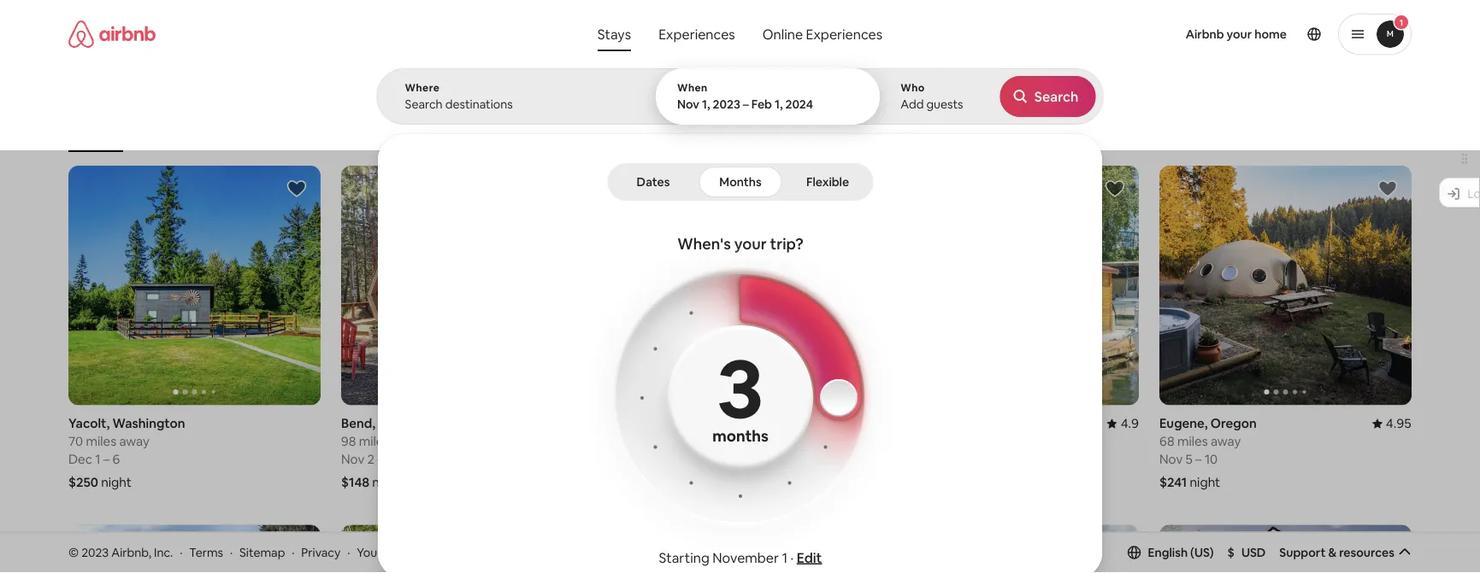 Task type: locate. For each thing, give the bounding box(es) containing it.
oregon
[[378, 415, 424, 432], [711, 415, 757, 432], [945, 415, 991, 432], [1211, 415, 1257, 432]]

night for 7
[[372, 474, 403, 491]]

english
[[1148, 545, 1188, 561]]

16
[[663, 451, 676, 468]]

1 horizontal spatial privacy
[[384, 545, 424, 561]]

1 vertical spatial 2023
[[81, 545, 109, 561]]

away for 16
[[665, 433, 695, 450]]

2023 inside when nov 1, 2023 – feb 1, 2024
[[713, 97, 740, 112]]

oregon inside "portland, oregon 50 miles away nov 15 – 20"
[[945, 415, 991, 432]]

night down 6 in the bottom left of the page
[[101, 474, 131, 491]]

– inside rhododendron, oregon 56 miles away nov 11 – 16 $117 night
[[654, 451, 660, 468]]

1 horizontal spatial 4.95
[[1386, 415, 1412, 432]]

miles for 11
[[631, 433, 662, 450]]

your for trip?
[[734, 234, 766, 254]]

– right 11
[[654, 451, 660, 468]]

night for 10
[[1190, 474, 1220, 491]]

– inside "portland, oregon 50 miles away nov 15 – 20"
[[928, 451, 935, 468]]

miles inside rhododendron, oregon 56 miles away nov 11 – 16 $117 night
[[631, 433, 662, 450]]

1
[[1400, 17, 1404, 28], [95, 451, 100, 468], [782, 549, 787, 567]]

4.95
[[568, 415, 593, 432], [1386, 415, 1412, 432]]

privacy left your
[[301, 545, 341, 561]]

away for 7
[[392, 433, 423, 450]]

add to wishlist: rhododendron, oregon image
[[832, 179, 853, 199]]

4 miles from the left
[[904, 433, 935, 450]]

nov left 5
[[1160, 451, 1183, 468]]

3 night from the left
[[643, 474, 673, 491]]

– inside eugene, oregon 68 miles away nov 5 – 10 $241 night
[[1196, 451, 1202, 468]]

tab list inside stays tab panel
[[611, 163, 870, 201]]

0 vertical spatial add to wishlist: portland, oregon image
[[1105, 179, 1125, 199]]

2023
[[713, 97, 740, 112], [81, 545, 109, 561]]

group
[[68, 86, 1119, 152], [68, 166, 321, 406], [341, 166, 593, 406], [614, 166, 866, 406], [887, 166, 1139, 406], [1160, 166, 1412, 406], [68, 525, 321, 574], [341, 525, 593, 574], [614, 525, 866, 574], [887, 525, 1139, 574], [1160, 525, 1412, 574]]

away up 7
[[392, 433, 423, 450]]

miles for 2
[[359, 433, 389, 450]]

2 night from the left
[[372, 474, 403, 491]]

miles inside bend, oregon 98 miles away nov 2 – 7 $148 night
[[359, 433, 389, 450]]

1 inside stays tab panel
[[782, 549, 787, 567]]

4.94 out of 5 average rating image
[[827, 415, 866, 432]]

1 experiences from the left
[[659, 25, 735, 43]]

oregon inside bend, oregon 98 miles away nov 2 – 7 $148 night
[[378, 415, 424, 432]]

miles up the 15
[[904, 433, 935, 450]]

2 oregon from the left
[[711, 415, 757, 432]]

away inside bend, oregon 98 miles away nov 2 – 7 $148 night
[[392, 433, 423, 450]]

away up 16
[[665, 433, 695, 450]]

miles for 1
[[86, 433, 116, 450]]

2023 right ©
[[81, 545, 109, 561]]

oregon for 98 miles away
[[378, 415, 424, 432]]

miles up 5
[[1178, 433, 1208, 450]]

away up 10
[[1211, 433, 1241, 450]]

flexible button
[[785, 167, 870, 198]]

1, down when
[[702, 97, 710, 112]]

1 horizontal spatial 1
[[782, 549, 787, 567]]

–
[[743, 97, 749, 112], [103, 451, 110, 468], [377, 451, 384, 468], [654, 451, 660, 468], [928, 451, 935, 468], [1196, 451, 1202, 468]]

your left trip?
[[734, 234, 766, 254]]

add to wishlist: portland, oregon image
[[1105, 179, 1125, 199], [1378, 538, 1398, 559]]

night
[[101, 474, 131, 491], [372, 474, 403, 491], [643, 474, 673, 491], [1190, 474, 1220, 491]]

your left home
[[1227, 27, 1252, 42]]

group containing amazing views
[[68, 86, 1119, 152]]

oregon up 7
[[378, 415, 424, 432]]

0 horizontal spatial experiences
[[659, 25, 735, 43]]

nov for rhododendron, oregon 56 miles away nov 11 – 16 $117 night
[[614, 451, 637, 468]]

english (us) button
[[1128, 545, 1214, 561]]

what can we help you find? tab list
[[584, 17, 749, 51]]

sitemap
[[240, 545, 285, 561]]

airbnb
[[1186, 27, 1224, 42]]

15
[[913, 451, 925, 468]]

1 vertical spatial 1
[[95, 451, 100, 468]]

0 horizontal spatial 4.95
[[568, 415, 593, 432]]

nov for eugene, oregon 68 miles away nov 5 – 10 $241 night
[[1160, 451, 1183, 468]]

4.9 out of 5 average rating image
[[1107, 415, 1139, 432]]

$250
[[68, 474, 98, 491]]

nov inside rhododendron, oregon 56 miles away nov 11 – 16 $117 night
[[614, 451, 637, 468]]

2 miles from the left
[[359, 433, 389, 450]]

$241
[[1160, 474, 1187, 491]]

away inside yacolt, washington 70 miles away dec 1 – 6 $250 night
[[119, 433, 149, 450]]

add to wishlist: chinook, washington image
[[286, 538, 307, 559]]

mansions
[[464, 127, 509, 140]]

night down 7
[[372, 474, 403, 491]]

0 horizontal spatial 1
[[95, 451, 100, 468]]

historical
[[871, 126, 917, 140]]

68
[[1160, 433, 1175, 450]]

oregon up show map
[[711, 415, 757, 432]]

0 vertical spatial 2023
[[713, 97, 740, 112]]

add
[[901, 97, 924, 112]]

0 vertical spatial 1
[[1400, 17, 1404, 28]]

miles down yacolt,
[[86, 433, 116, 450]]

– left 7
[[377, 451, 384, 468]]

tab list
[[611, 163, 870, 201]]

nov for bend, oregon 98 miles away nov 2 – 7 $148 night
[[341, 451, 365, 468]]

support & resources
[[1280, 545, 1395, 561]]

1 miles from the left
[[86, 433, 116, 450]]

1 privacy from the left
[[301, 545, 341, 561]]

experiences inside button
[[659, 25, 735, 43]]

away inside eugene, oregon 68 miles away nov 5 – 10 $241 night
[[1211, 433, 1241, 450]]

4.94
[[840, 415, 866, 432]]

privacy right your
[[384, 545, 424, 561]]

tab list containing dates
[[611, 163, 870, 201]]

add to wishlist: eugene, oregon image
[[1378, 179, 1398, 199]]

away inside rhododendron, oregon 56 miles away nov 11 – 16 $117 night
[[665, 433, 695, 450]]

3 away from the left
[[665, 433, 695, 450]]

oregon up 20
[[945, 415, 991, 432]]

3 miles from the left
[[631, 433, 662, 450]]

50
[[887, 433, 902, 450]]

your inside stays tab panel
[[734, 234, 766, 254]]

night for 6
[[101, 474, 131, 491]]

– inside bend, oregon 98 miles away nov 2 – 7 $148 night
[[377, 451, 384, 468]]

months
[[719, 174, 761, 190]]

when's your trip?
[[677, 234, 803, 254]]

experiences up when
[[659, 25, 735, 43]]

2024
[[785, 97, 813, 112]]

2 1, from the left
[[775, 97, 783, 112]]

Where field
[[405, 97, 628, 112]]

1 away from the left
[[119, 433, 149, 450]]

your
[[1227, 27, 1252, 42], [734, 234, 766, 254]]

3
[[717, 335, 763, 442]]

starting
[[659, 549, 709, 567]]

feb
[[751, 97, 772, 112]]

2 privacy from the left
[[384, 545, 424, 561]]

4 away from the left
[[938, 433, 968, 450]]

nov inside "portland, oregon 50 miles away nov 15 – 20"
[[887, 451, 910, 468]]

3 oregon from the left
[[945, 415, 991, 432]]

home
[[1255, 27, 1287, 42]]

night inside bend, oregon 98 miles away nov 2 – 7 $148 night
[[372, 474, 403, 491]]

dates
[[636, 174, 669, 190]]

privacy
[[301, 545, 341, 561], [384, 545, 424, 561]]

night for 16
[[643, 474, 673, 491]]

online
[[763, 25, 803, 43]]

0 horizontal spatial 1,
[[702, 97, 710, 112]]

1 horizontal spatial 1,
[[775, 97, 783, 112]]

oregon inside eugene, oregon 68 miles away nov 5 – 10 $241 night
[[1211, 415, 1257, 432]]

1 horizontal spatial 2023
[[713, 97, 740, 112]]

away down washington
[[119, 433, 149, 450]]

0 horizontal spatial your
[[734, 234, 766, 254]]

7
[[387, 451, 394, 468]]

1 button
[[1338, 14, 1412, 55]]

flexible
[[806, 174, 849, 190]]

– right 5
[[1196, 451, 1202, 468]]

$117
[[614, 474, 640, 491]]

experiences
[[659, 25, 735, 43], [806, 25, 883, 43]]

starting november 1 · edit
[[659, 549, 822, 567]]

online experiences
[[763, 25, 883, 43]]

profile element
[[911, 0, 1412, 68]]

2 experiences from the left
[[806, 25, 883, 43]]

your inside profile element
[[1227, 27, 1252, 42]]

nov down when
[[677, 97, 700, 112]]

· right terms link
[[230, 545, 233, 561]]

nov down 50
[[887, 451, 910, 468]]

2023 up amazing views
[[713, 97, 740, 112]]

inc.
[[154, 545, 173, 561]]

2 vertical spatial 1
[[782, 549, 787, 567]]

night down 10
[[1190, 474, 1220, 491]]

night inside eugene, oregon 68 miles away nov 5 – 10 $241 night
[[1190, 474, 1220, 491]]

miles inside eugene, oregon 68 miles away nov 5 – 10 $241 night
[[1178, 433, 1208, 450]]

4 oregon from the left
[[1211, 415, 1257, 432]]

1 night from the left
[[101, 474, 131, 491]]

experiences right online
[[806, 25, 883, 43]]

nov inside eugene, oregon 68 miles away nov 5 – 10 $241 night
[[1160, 451, 1183, 468]]

show map
[[701, 470, 759, 485]]

6
[[112, 451, 120, 468]]

· left 'edit' button
[[790, 549, 793, 567]]

night inside rhododendron, oregon 56 miles away nov 11 – 16 $117 night
[[643, 474, 673, 491]]

nov left 2
[[341, 451, 365, 468]]

– left feb
[[743, 97, 749, 112]]

night down 16
[[643, 474, 673, 491]]

5 away from the left
[[1211, 433, 1241, 450]]

70
[[68, 433, 83, 450]]

oregon inside rhododendron, oregon 56 miles away nov 11 – 16 $117 night
[[711, 415, 757, 432]]

2 horizontal spatial 1
[[1400, 17, 1404, 28]]

1 horizontal spatial add to wishlist: portland, oregon image
[[1378, 538, 1398, 559]]

miles up 11
[[631, 433, 662, 450]]

terms link
[[189, 545, 223, 561]]

homes
[[919, 126, 952, 140]]

1 oregon from the left
[[378, 415, 424, 432]]

1 vertical spatial your
[[734, 234, 766, 254]]

– right the 15
[[928, 451, 935, 468]]

©
[[68, 545, 79, 561]]

night inside yacolt, washington 70 miles away dec 1 – 6 $250 night
[[101, 474, 131, 491]]

0 vertical spatial your
[[1227, 27, 1252, 42]]

None search field
[[377, 0, 1104, 574]]

when
[[677, 81, 708, 94]]

5
[[1186, 451, 1193, 468]]

nov down 56
[[614, 451, 637, 468]]

– inside yacolt, washington 70 miles away dec 1 – 6 $250 night
[[103, 451, 110, 468]]

10
[[1205, 451, 1218, 468]]

away up 20
[[938, 433, 968, 450]]

4 night from the left
[[1190, 474, 1220, 491]]

miles inside yacolt, washington 70 miles away dec 1 – 6 $250 night
[[86, 433, 116, 450]]

2 away from the left
[[392, 433, 423, 450]]

oregon up 10
[[1211, 415, 1257, 432]]

0 horizontal spatial privacy
[[301, 545, 341, 561]]

1 horizontal spatial your
[[1227, 27, 1252, 42]]

· left your
[[347, 545, 350, 561]]

5 miles from the left
[[1178, 433, 1208, 450]]

1 horizontal spatial experiences
[[806, 25, 883, 43]]

online experiences link
[[749, 17, 896, 51]]

nov inside bend, oregon 98 miles away nov 2 – 7 $148 night
[[341, 451, 365, 468]]

away inside "portland, oregon 50 miles away nov 15 – 20"
[[938, 433, 968, 450]]

nov for portland, oregon 50 miles away nov 15 – 20
[[887, 451, 910, 468]]

– left 6 in the bottom left of the page
[[103, 451, 110, 468]]

miles up 2
[[359, 433, 389, 450]]

miles inside "portland, oregon 50 miles away nov 15 – 20"
[[904, 433, 935, 450]]

1, right feb
[[775, 97, 783, 112]]

0 horizontal spatial add to wishlist: portland, oregon image
[[1105, 179, 1125, 199]]



Task type: vqa. For each thing, say whether or not it's contained in the screenshot.
rightmost is
no



Task type: describe. For each thing, give the bounding box(es) containing it.
who add guests
[[901, 81, 963, 112]]

airbnb your home link
[[1176, 16, 1297, 52]]

$
[[1228, 545, 1235, 561]]

– for bend, oregon 98 miles away nov 2 – 7 $148 night
[[377, 451, 384, 468]]

amazing
[[688, 126, 731, 140]]

beach
[[397, 127, 426, 140]]

1 inside dropdown button
[[1400, 17, 1404, 28]]

dates button
[[611, 167, 695, 198]]

bend,
[[341, 415, 375, 432]]

away for 20
[[938, 433, 968, 450]]

– for portland, oregon 50 miles away nov 15 – 20
[[928, 451, 935, 468]]

edit
[[796, 549, 822, 567]]

your for home
[[1227, 27, 1252, 42]]

oregon for 56 miles away
[[711, 415, 757, 432]]

away for 6
[[119, 433, 149, 450]]

months
[[712, 426, 768, 446]]

towers
[[1067, 127, 1102, 140]]

– for yacolt, washington 70 miles away dec 1 – 6 $250 night
[[103, 451, 110, 468]]

show map button
[[684, 457, 797, 498]]

resources
[[1339, 545, 1395, 561]]

views
[[733, 126, 761, 140]]

1 1, from the left
[[702, 97, 710, 112]]

cabins
[[545, 127, 578, 140]]

&
[[1328, 545, 1337, 561]]

support & resources button
[[1280, 545, 1412, 561]]

english (us)
[[1148, 545, 1214, 561]]

1 vertical spatial add to wishlist: portland, oregon image
[[1378, 538, 1398, 559]]

your
[[357, 545, 382, 561]]

choices
[[426, 545, 470, 561]]

nov inside when nov 1, 2023 – feb 1, 2024
[[677, 97, 700, 112]]

sitemap link
[[240, 545, 285, 561]]

$ usd
[[1228, 545, 1266, 561]]

airbnb,
[[111, 545, 151, 561]]

stays button
[[584, 17, 645, 51]]

trip?
[[770, 234, 803, 254]]

4.95 out of 5 average rating image
[[1372, 415, 1412, 432]]

rhododendron, oregon 56 miles away nov 11 – 16 $117 night
[[614, 415, 757, 491]]

oregon for 50 miles away
[[945, 415, 991, 432]]

11
[[640, 451, 651, 468]]

edit button
[[796, 549, 822, 567]]

where
[[405, 81, 440, 94]]

treehouses
[[788, 127, 844, 140]]

– for eugene, oregon 68 miles away nov 5 – 10 $241 night
[[1196, 451, 1202, 468]]

when's
[[677, 234, 731, 254]]

when nov 1, 2023 – feb 1, 2024
[[677, 81, 813, 112]]

dec
[[68, 451, 92, 468]]

historical homes
[[871, 126, 952, 140]]

· right inc.
[[180, 545, 183, 561]]

4.9
[[1121, 415, 1139, 432]]

months button
[[699, 167, 782, 198]]

miles for 5
[[1178, 433, 1208, 450]]

$148
[[341, 474, 370, 491]]

show
[[701, 470, 731, 485]]

portland,
[[887, 415, 942, 432]]

washington
[[113, 415, 185, 432]]

stays
[[598, 25, 631, 43]]

– inside when nov 1, 2023 – feb 1, 2024
[[743, 97, 749, 112]]

none search field containing 3
[[377, 0, 1104, 574]]

add to wishlist: yacolt, washington image
[[286, 179, 307, 199]]

away for 10
[[1211, 433, 1241, 450]]

yacolt,
[[68, 415, 110, 432]]

who
[[901, 81, 925, 94]]

rhododendron,
[[614, 415, 708, 432]]

98
[[341, 433, 356, 450]]

portland, oregon 50 miles away nov 15 – 20
[[887, 415, 991, 468]]

· inside stays tab panel
[[790, 549, 793, 567]]

beachfront
[[979, 127, 1033, 140]]

privacy link
[[301, 545, 341, 561]]

map
[[734, 470, 759, 485]]

yacolt, washington 70 miles away dec 1 – 6 $250 night
[[68, 415, 185, 491]]

eugene,
[[1160, 415, 1208, 432]]

© 2023 airbnb, inc. · terms · sitemap · privacy · your privacy choices
[[68, 545, 470, 561]]

omg!
[[623, 127, 651, 140]]

4.95 out of 5 average rating image
[[554, 415, 593, 432]]

november
[[712, 549, 779, 567]]

– for rhododendron, oregon 56 miles away nov 11 – 16 $117 night
[[654, 451, 660, 468]]

20
[[937, 451, 952, 468]]

usd
[[1242, 545, 1266, 561]]

stays tab panel
[[377, 68, 1104, 574]]

(us)
[[1190, 545, 1214, 561]]

eugene, oregon 68 miles away nov 5 – 10 $241 night
[[1160, 415, 1257, 491]]

experiences button
[[645, 17, 749, 51]]

miles for 15
[[904, 433, 935, 450]]

bend, oregon 98 miles away nov 2 – 7 $148 night
[[341, 415, 424, 491]]

· left privacy link
[[292, 545, 295, 561]]

oregon for 68 miles away
[[1211, 415, 1257, 432]]

2 4.95 from the left
[[1386, 415, 1412, 432]]

1 4.95 from the left
[[568, 415, 593, 432]]

56
[[614, 433, 629, 450]]

1 inside yacolt, washington 70 miles away dec 1 – 6 $250 night
[[95, 451, 100, 468]]

guests
[[926, 97, 963, 112]]

add to wishlist: portland, oregon image
[[1105, 538, 1125, 559]]

your privacy choices link
[[357, 545, 500, 561]]

amazing views
[[688, 126, 761, 140]]

airbnb your home
[[1186, 27, 1287, 42]]

support
[[1280, 545, 1326, 561]]

0 horizontal spatial 2023
[[81, 545, 109, 561]]



